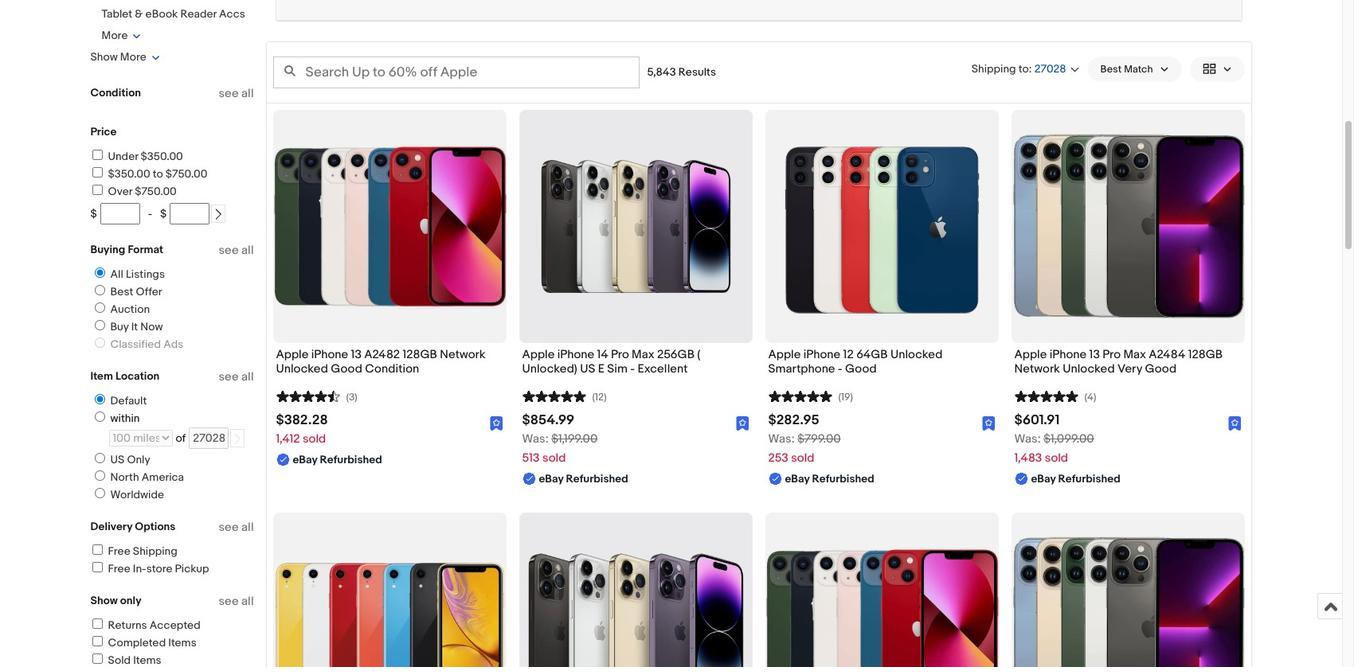 Task type: describe. For each thing, give the bounding box(es) containing it.
over
[[108, 185, 132, 198]]

completed
[[108, 637, 166, 650]]

buying format
[[90, 243, 163, 257]]

ebook
[[145, 7, 178, 21]]

apple iphone xr 64gb unlocked smartphone - very good image
[[273, 513, 506, 668]]

:
[[1029, 62, 1032, 75]]

was: $1,099.00 1,483 sold
[[1015, 432, 1094, 466]]

auction link
[[88, 303, 153, 316]]

ebay refurbished for $282.95
[[785, 473, 875, 486]]

(19) link
[[768, 389, 853, 404]]

refurbished down 1,412 sold
[[320, 453, 382, 467]]

128gb inside 'apple iphone 13 a2482 128gb network unlocked good condition'
[[403, 347, 437, 362]]

store
[[146, 562, 172, 576]]

accepted
[[150, 619, 201, 633]]

$350.00 to $750.00 checkbox
[[92, 167, 102, 178]]

ads
[[164, 338, 184, 351]]

Sold Items checkbox
[[92, 654, 102, 664]]

item location
[[90, 370, 160, 383]]

$601.91
[[1015, 413, 1060, 429]]

apple for $382.28
[[276, 347, 309, 362]]

best offer
[[110, 285, 162, 299]]

ebay refurbished for $854.99
[[539, 473, 628, 486]]

apple iphone 14 pro max 256gb ( unlocked)  us e sim - excellent image
[[519, 110, 752, 343]]

- inside 'apple iphone 12 64gb unlocked smartphone - good'
[[838, 362, 843, 377]]

free in-store pickup link
[[90, 562, 209, 576]]

completed items link
[[90, 637, 197, 650]]

$799.00
[[798, 432, 841, 447]]

completed items
[[108, 637, 197, 650]]

$282.95
[[768, 413, 819, 429]]

see for condition
[[219, 86, 239, 101]]

returns accepted link
[[90, 619, 201, 633]]

us only
[[110, 453, 150, 467]]

Over $750.00 checkbox
[[92, 185, 102, 195]]

[object undefined] image for $282.95
[[982, 417, 995, 431]]

worldwide
[[110, 488, 164, 502]]

0 horizontal spatial condition
[[90, 86, 141, 100]]

ebay down 1,412 sold
[[293, 453, 317, 467]]

sold for $601.91
[[1045, 451, 1068, 466]]

refurbished for $282.95
[[812, 473, 875, 486]]

US Only radio
[[94, 453, 105, 464]]

12
[[843, 347, 854, 362]]

$ for minimum value text field
[[90, 207, 97, 221]]

see for buying format
[[219, 243, 239, 258]]

0 vertical spatial $350.00
[[141, 150, 183, 163]]

[object undefined] image for $601.91
[[1228, 416, 1242, 431]]

within
[[110, 412, 140, 425]]

a2482
[[364, 347, 400, 362]]

4.5 out of 5 stars image
[[276, 389, 340, 404]]

27028 text field
[[189, 428, 229, 449]]

0 horizontal spatial us
[[110, 453, 125, 467]]

iphone for $382.28
[[311, 347, 348, 362]]

apple iphone 13 a2482 128gb network unlocked good condition
[[276, 347, 486, 377]]

$1,199.00
[[551, 432, 598, 447]]

a2484
[[1149, 347, 1186, 362]]

apple iphone 14 pro max 128gb network unlocked very good condition image
[[519, 513, 752, 668]]

returns
[[108, 619, 147, 633]]

see all button for condition
[[219, 86, 254, 101]]

ebay refurbished for $601.91
[[1031, 473, 1121, 486]]

show for show only
[[90, 594, 118, 608]]

to for :
[[1019, 62, 1029, 75]]

best match button
[[1088, 56, 1182, 82]]

tablet & ebook reader accs
[[102, 7, 245, 21]]

items
[[168, 637, 197, 650]]

0 horizontal spatial -
[[148, 207, 152, 221]]

27028
[[1035, 62, 1066, 76]]

offer
[[136, 285, 162, 299]]

returns accepted
[[108, 619, 201, 633]]

auction
[[110, 303, 150, 316]]

iphone for $601.91
[[1050, 347, 1087, 362]]

north america
[[110, 471, 184, 484]]

Minimum Value text field
[[100, 203, 140, 225]]

free shipping link
[[90, 545, 177, 558]]

classified ads
[[110, 338, 184, 351]]

$1,099.00
[[1044, 432, 1094, 447]]

all for condition
[[241, 86, 254, 101]]

&
[[135, 7, 143, 21]]

see all button for buying format
[[219, 243, 254, 258]]

1,483
[[1015, 451, 1042, 466]]

unlocked)
[[522, 362, 578, 377]]

of
[[176, 432, 186, 445]]

default
[[110, 394, 147, 408]]

$350.00 to $750.00 link
[[90, 167, 208, 181]]

was: $799.00 253 sold
[[768, 432, 841, 466]]

apple for $601.91
[[1015, 347, 1047, 362]]

best match
[[1101, 63, 1153, 75]]

[object undefined] image for $382.28
[[490, 416, 503, 431]]

(12) link
[[522, 389, 607, 404]]

refurbished for $854.99
[[566, 473, 628, 486]]

buy it now
[[110, 320, 163, 334]]

show more
[[90, 50, 146, 64]]

(3) link
[[276, 389, 357, 404]]

North America radio
[[94, 471, 105, 481]]

buy it now link
[[88, 320, 166, 334]]

in-
[[133, 562, 146, 576]]

1,412
[[276, 432, 300, 447]]

show more button
[[90, 50, 160, 64]]

(4) link
[[1015, 389, 1097, 404]]

Best Offer radio
[[94, 285, 105, 296]]

max for $854.99
[[632, 347, 655, 362]]

apple for $854.99
[[522, 347, 555, 362]]

free shipping
[[108, 545, 177, 558]]

13 for $601.91
[[1090, 347, 1100, 362]]

buying
[[90, 243, 125, 257]]

(4)
[[1085, 391, 1097, 404]]

best for best match
[[1101, 63, 1122, 75]]

see all button for show only
[[219, 594, 254, 609]]

item
[[90, 370, 113, 383]]

network inside 'apple iphone 13 a2482 128gb network unlocked good condition'
[[440, 347, 486, 362]]

all for item location
[[241, 370, 254, 385]]

All Listings radio
[[94, 268, 105, 278]]

1 vertical spatial more
[[120, 50, 146, 64]]

more button
[[102, 29, 141, 42]]

smartphone
[[768, 362, 835, 377]]

apple iphone 12 64gb unlocked smartphone - good image
[[765, 110, 999, 343]]

classified
[[110, 338, 161, 351]]

$382.28
[[276, 413, 328, 429]]

view: gallery view image
[[1203, 61, 1232, 77]]

accs
[[219, 7, 245, 21]]

north
[[110, 471, 139, 484]]

64gb
[[857, 347, 888, 362]]

see for item location
[[219, 370, 239, 385]]

all listings
[[110, 268, 165, 281]]

(12)
[[592, 391, 607, 404]]

all for show only
[[241, 594, 254, 609]]



Task type: vqa. For each thing, say whether or not it's contained in the screenshot.
the Reflective inside the Garage Door Insulation  21" x 18ft Reflective Foam Core (1 Panel) R8 2 Car Size New $29.88 Free shipping 88 sold
no



Task type: locate. For each thing, give the bounding box(es) containing it.
ebay refurbished down 1,412 sold
[[293, 453, 382, 467]]

classified ads link
[[88, 338, 187, 351]]

apple iphone 13 pro max a2484 128gb network unlocked very good link
[[1015, 347, 1242, 381]]

5,843 results
[[647, 65, 716, 79]]

1 see all button from the top
[[219, 86, 254, 101]]

2 show from the top
[[90, 594, 118, 608]]

iphone inside apple iphone 13 pro max a2484 128gb network unlocked very good
[[1050, 347, 1087, 362]]

see all for delivery options
[[219, 520, 254, 535]]

apple iphone 13 256gb network unlocked good condition image
[[765, 513, 999, 668]]

sold down $382.28
[[303, 432, 326, 447]]

sold inside was: $1,099.00 1,483 sold
[[1045, 451, 1068, 466]]

was: for $601.91
[[1015, 432, 1041, 447]]

Enter your search keyword text field
[[273, 56, 639, 88]]

0 vertical spatial to
[[1019, 62, 1029, 75]]

0 vertical spatial show
[[90, 50, 118, 64]]

5 out of 5 stars image up $854.99
[[522, 389, 586, 404]]

2 see all button from the top
[[219, 243, 254, 258]]

- inside apple iphone 14 pro max 256gb ( unlocked)  us e sim - excellent
[[630, 362, 635, 377]]

refurbished down the $799.00
[[812, 473, 875, 486]]

free in-store pickup
[[108, 562, 209, 576]]

1 5 out of 5 stars image from the left
[[522, 389, 586, 404]]

0 vertical spatial more
[[102, 29, 128, 42]]

only
[[127, 453, 150, 467]]

13 left very
[[1090, 347, 1100, 362]]

1 horizontal spatial -
[[630, 362, 635, 377]]

14
[[597, 347, 608, 362]]

delivery
[[90, 520, 132, 534]]

see all button for item location
[[219, 370, 254, 385]]

$750.00 down $350.00 to $750.00
[[135, 185, 177, 198]]

iphone left "12"
[[804, 347, 841, 362]]

apple iphone 12 64gb unlocked smartphone - good link
[[768, 347, 995, 381]]

see all for item location
[[219, 370, 254, 385]]

good for $382.28
[[331, 362, 362, 377]]

free left in-
[[108, 562, 130, 576]]

3 iphone from the left
[[804, 347, 841, 362]]

1 max from the left
[[632, 347, 655, 362]]

3 all from the top
[[241, 370, 254, 385]]

4 apple from the left
[[1015, 347, 1047, 362]]

5 out of 5 stars image
[[522, 389, 586, 404], [768, 389, 832, 404], [1015, 389, 1078, 404]]

all for delivery options
[[241, 520, 254, 535]]

[object undefined] image for $382.28
[[490, 417, 503, 431]]

5 out of 5 stars image up $601.91
[[1015, 389, 1078, 404]]

see all button for delivery options
[[219, 520, 254, 535]]

to down under $350.00
[[153, 167, 163, 181]]

5 see all button from the top
[[219, 594, 254, 609]]

4 all from the top
[[241, 520, 254, 535]]

5 all from the top
[[241, 594, 254, 609]]

- left "12"
[[838, 362, 843, 377]]

best
[[1101, 63, 1122, 75], [110, 285, 133, 299]]

0 horizontal spatial to
[[153, 167, 163, 181]]

good for $282.95
[[845, 362, 877, 377]]

ebay for $601.91
[[1031, 473, 1056, 486]]

sold right "253"
[[791, 451, 815, 466]]

unlocked up the (4)
[[1063, 362, 1115, 377]]

2 13 from the left
[[1090, 347, 1100, 362]]

best left match
[[1101, 63, 1122, 75]]

Auction radio
[[94, 303, 105, 313]]

2 iphone from the left
[[557, 347, 595, 362]]

ebay down "253"
[[785, 473, 810, 486]]

0 vertical spatial us
[[580, 362, 595, 377]]

[object undefined] image for $854.99
[[736, 416, 749, 431]]

see
[[219, 86, 239, 101], [219, 243, 239, 258], [219, 370, 239, 385], [219, 520, 239, 535], [219, 594, 239, 609]]

$350.00
[[141, 150, 183, 163], [108, 167, 150, 181]]

ebay refurbished image
[[276, 0, 1242, 20]]

1 horizontal spatial us
[[580, 362, 595, 377]]

5 see all from the top
[[219, 594, 254, 609]]

5,843
[[647, 65, 676, 79]]

128gb right a2482
[[403, 347, 437, 362]]

iphone up (3) link
[[311, 347, 348, 362]]

1 vertical spatial $350.00
[[108, 167, 150, 181]]

apple inside apple iphone 13 pro max a2484 128gb network unlocked very good
[[1015, 347, 1047, 362]]

america
[[142, 471, 184, 484]]

to for $750.00
[[153, 167, 163, 181]]

submit price range image
[[213, 209, 224, 220]]

listings
[[126, 268, 165, 281]]

2 see from the top
[[219, 243, 239, 258]]

2 horizontal spatial good
[[1145, 362, 1177, 377]]

2 horizontal spatial -
[[838, 362, 843, 377]]

Maximum Value text field
[[170, 203, 210, 225]]

1 vertical spatial to
[[153, 167, 163, 181]]

refurbished for $601.91
[[1058, 473, 1121, 486]]

pro inside apple iphone 14 pro max 256gb ( unlocked)  us e sim - excellent
[[611, 347, 629, 362]]

was:
[[522, 432, 549, 447], [768, 432, 795, 447], [1015, 432, 1041, 447]]

Under $350.00 checkbox
[[92, 150, 102, 160]]

shipping to : 27028
[[972, 62, 1066, 76]]

ebay down '1,483'
[[1031, 473, 1056, 486]]

sold right 513
[[543, 451, 566, 466]]

0 horizontal spatial 128gb
[[403, 347, 437, 362]]

0 horizontal spatial was:
[[522, 432, 549, 447]]

[object undefined] image
[[490, 416, 503, 431], [736, 416, 749, 431], [1228, 416, 1242, 431], [736, 417, 749, 431]]

show only
[[90, 594, 141, 608]]

was: up 513
[[522, 432, 549, 447]]

sold inside was: $1,199.00 513 sold
[[543, 451, 566, 466]]

0 horizontal spatial network
[[440, 347, 486, 362]]

free for free shipping
[[108, 545, 130, 558]]

good inside 'apple iphone 13 a2482 128gb network unlocked good condition'
[[331, 362, 362, 377]]

1 horizontal spatial max
[[1124, 347, 1146, 362]]

under $350.00
[[108, 150, 183, 163]]

unlocked inside 'apple iphone 12 64gb unlocked smartphone - good'
[[891, 347, 943, 362]]

tablet & ebook reader accs link
[[102, 7, 245, 21]]

0 horizontal spatial max
[[632, 347, 655, 362]]

under
[[108, 150, 138, 163]]

1 vertical spatial condition
[[365, 362, 419, 377]]

13 for $382.28
[[351, 347, 362, 362]]

over $750.00
[[108, 185, 177, 198]]

1 128gb from the left
[[403, 347, 437, 362]]

apple up the '4.5 out of 5 stars' image
[[276, 347, 309, 362]]

13 left a2482
[[351, 347, 362, 362]]

1 vertical spatial $750.00
[[135, 185, 177, 198]]

e
[[598, 362, 605, 377]]

show for show more
[[90, 50, 118, 64]]

unlocked inside 'apple iphone 13 a2482 128gb network unlocked good condition'
[[276, 362, 328, 377]]

network
[[440, 347, 486, 362], [1015, 362, 1060, 377]]

2 5 out of 5 stars image from the left
[[768, 389, 832, 404]]

3 apple from the left
[[768, 347, 801, 362]]

Free In-store Pickup checkbox
[[92, 562, 102, 573]]

ebay refurbished down was: $1,199.00 513 sold
[[539, 473, 628, 486]]

pro right 14
[[611, 347, 629, 362]]

1 horizontal spatial shipping
[[972, 62, 1016, 75]]

Returns Accepted checkbox
[[92, 619, 102, 629]]

sold for $854.99
[[543, 451, 566, 466]]

good
[[331, 362, 362, 377], [845, 362, 877, 377], [1145, 362, 1177, 377]]

to
[[1019, 62, 1029, 75], [153, 167, 163, 181]]

was: up '1,483'
[[1015, 432, 1041, 447]]

apple iphone 13 a2482 128gb network unlocked good condition image
[[273, 110, 506, 343]]

max right 'sim'
[[632, 347, 655, 362]]

1 vertical spatial free
[[108, 562, 130, 576]]

Worldwide radio
[[94, 488, 105, 499]]

more down more button
[[120, 50, 146, 64]]

$ left maximum value text box
[[160, 207, 167, 221]]

us inside apple iphone 14 pro max 256gb ( unlocked)  us e sim - excellent
[[580, 362, 595, 377]]

price
[[90, 125, 117, 139]]

$750.00
[[166, 167, 208, 181], [135, 185, 177, 198]]

4 see all from the top
[[219, 520, 254, 535]]

2 all from the top
[[241, 243, 254, 258]]

to inside shipping to : 27028
[[1019, 62, 1029, 75]]

pro for $601.91
[[1103, 347, 1121, 362]]

ebay down 513
[[539, 473, 564, 486]]

1 apple from the left
[[276, 347, 309, 362]]

us left e
[[580, 362, 595, 377]]

$350.00 up $350.00 to $750.00
[[141, 150, 183, 163]]

[object undefined] image
[[982, 416, 995, 431], [490, 417, 503, 431], [982, 417, 995, 431], [1228, 417, 1242, 431]]

1 horizontal spatial unlocked
[[891, 347, 943, 362]]

5 see from the top
[[219, 594, 239, 609]]

1 horizontal spatial pro
[[1103, 347, 1121, 362]]

max inside apple iphone 13 pro max a2484 128gb network unlocked very good
[[1124, 347, 1146, 362]]

2 was: from the left
[[768, 432, 795, 447]]

see all for buying format
[[219, 243, 254, 258]]

was: for $282.95
[[768, 432, 795, 447]]

network inside apple iphone 13 pro max a2484 128gb network unlocked very good
[[1015, 362, 1060, 377]]

unlocked right 64gb
[[891, 347, 943, 362]]

max inside apple iphone 14 pro max 256gb ( unlocked)  us e sim - excellent
[[632, 347, 655, 362]]

tablet
[[102, 7, 132, 21]]

go image
[[232, 434, 243, 445]]

was: inside was: $1,099.00 1,483 sold
[[1015, 432, 1041, 447]]

ebay for $282.95
[[785, 473, 810, 486]]

refurbished down $1,199.00
[[566, 473, 628, 486]]

1 horizontal spatial was:
[[768, 432, 795, 447]]

None text field
[[276, 0, 1242, 21]]

1 horizontal spatial $
[[160, 207, 167, 221]]

2 good from the left
[[845, 362, 877, 377]]

all
[[241, 86, 254, 101], [241, 243, 254, 258], [241, 370, 254, 385], [241, 520, 254, 535], [241, 594, 254, 609]]

pro
[[611, 347, 629, 362], [1103, 347, 1121, 362]]

sold inside was: $799.00 253 sold
[[791, 451, 815, 466]]

location
[[115, 370, 160, 383]]

0 horizontal spatial good
[[331, 362, 362, 377]]

- right 'sim'
[[630, 362, 635, 377]]

now
[[140, 320, 163, 334]]

2 pro from the left
[[1103, 347, 1121, 362]]

$ down over $750.00 checkbox
[[90, 207, 97, 221]]

13 inside 'apple iphone 13 a2482 128gb network unlocked good condition'
[[351, 347, 362, 362]]

apple iphone 13 pro max a2484 128gb network unlocked very good image
[[1011, 110, 1245, 343]]

apple up (12) link
[[522, 347, 555, 362]]

1 see from the top
[[219, 86, 239, 101]]

3 see all button from the top
[[219, 370, 254, 385]]

1 vertical spatial shipping
[[133, 545, 177, 558]]

5 out of 5 stars image up $282.95
[[768, 389, 832, 404]]

1 see all from the top
[[219, 86, 254, 101]]

2 128gb from the left
[[1188, 347, 1223, 362]]

it
[[131, 320, 138, 334]]

sim
[[607, 362, 628, 377]]

shipping left :
[[972, 62, 1016, 75]]

only
[[120, 594, 141, 608]]

3 good from the left
[[1145, 362, 1177, 377]]

(19)
[[839, 391, 853, 404]]

worldwide link
[[88, 488, 167, 502]]

$750.00 up maximum value text box
[[166, 167, 208, 181]]

reader
[[180, 7, 217, 21]]

2 see all from the top
[[219, 243, 254, 258]]

(3)
[[346, 391, 357, 404]]

pro inside apple iphone 13 pro max a2484 128gb network unlocked very good
[[1103, 347, 1121, 362]]

1 horizontal spatial 128gb
[[1188, 347, 1223, 362]]

0 horizontal spatial 5 out of 5 stars image
[[522, 389, 586, 404]]

1 horizontal spatial 5 out of 5 stars image
[[768, 389, 832, 404]]

1 free from the top
[[108, 545, 130, 558]]

format
[[128, 243, 163, 257]]

2 horizontal spatial was:
[[1015, 432, 1041, 447]]

see for show only
[[219, 594, 239, 609]]

us only link
[[88, 453, 153, 467]]

us right us only radio
[[110, 453, 125, 467]]

shipping
[[972, 62, 1016, 75], [133, 545, 177, 558]]

0 horizontal spatial shipping
[[133, 545, 177, 558]]

unlocked
[[891, 347, 943, 362], [276, 362, 328, 377], [1063, 362, 1115, 377]]

Free Shipping checkbox
[[92, 545, 102, 555]]

max left a2484
[[1124, 347, 1146, 362]]

1 vertical spatial best
[[110, 285, 133, 299]]

was: $1,199.00 513 sold
[[522, 432, 598, 466]]

2 max from the left
[[1124, 347, 1146, 362]]

pickup
[[175, 562, 209, 576]]

more down tablet
[[102, 29, 128, 42]]

north america link
[[88, 471, 187, 484]]

1 $ from the left
[[90, 207, 97, 221]]

- down over $750.00
[[148, 207, 152, 221]]

1 horizontal spatial condition
[[365, 362, 419, 377]]

was: for $854.99
[[522, 432, 549, 447]]

iphone inside 'apple iphone 13 a2482 128gb network unlocked good condition'
[[311, 347, 348, 362]]

ebay for $854.99
[[539, 473, 564, 486]]

2 horizontal spatial unlocked
[[1063, 362, 1115, 377]]

shipping inside shipping to : 27028
[[972, 62, 1016, 75]]

good up (19)
[[845, 362, 877, 377]]

us
[[580, 362, 595, 377], [110, 453, 125, 467]]

good inside apple iphone 13 pro max a2484 128gb network unlocked very good
[[1145, 362, 1177, 377]]

apple iphone 12 64gb unlocked smartphone - good
[[768, 347, 943, 377]]

-
[[148, 207, 152, 221], [630, 362, 635, 377], [838, 362, 843, 377]]

5 out of 5 stars image for $282.95
[[768, 389, 832, 404]]

[object undefined] image for $601.91
[[1228, 417, 1242, 431]]

pro left a2484
[[1103, 347, 1121, 362]]

513
[[522, 451, 540, 466]]

condition inside 'apple iphone 13 a2482 128gb network unlocked good condition'
[[365, 362, 419, 377]]

see all button
[[219, 86, 254, 101], [219, 243, 254, 258], [219, 370, 254, 385], [219, 520, 254, 535], [219, 594, 254, 609]]

refurbished down $1,099.00
[[1058, 473, 1121, 486]]

1 horizontal spatial to
[[1019, 62, 1029, 75]]

apple up (4) link
[[1015, 347, 1047, 362]]

1 pro from the left
[[611, 347, 629, 362]]

Buy It Now radio
[[94, 320, 105, 331]]

over $750.00 link
[[90, 185, 177, 198]]

1 good from the left
[[331, 362, 362, 377]]

results
[[679, 65, 716, 79]]

2 apple from the left
[[522, 347, 555, 362]]

see all for condition
[[219, 86, 254, 101]]

1 horizontal spatial good
[[845, 362, 877, 377]]

default link
[[88, 394, 150, 408]]

1 was: from the left
[[522, 432, 549, 447]]

all listings link
[[88, 268, 168, 281]]

0 horizontal spatial unlocked
[[276, 362, 328, 377]]

1 iphone from the left
[[311, 347, 348, 362]]

$350.00 up over $750.00 link
[[108, 167, 150, 181]]

within radio
[[94, 412, 105, 422]]

1 vertical spatial show
[[90, 594, 118, 608]]

best inside dropdown button
[[1101, 63, 1122, 75]]

show
[[90, 50, 118, 64], [90, 594, 118, 608]]

1 all from the top
[[241, 86, 254, 101]]

128gb
[[403, 347, 437, 362], [1188, 347, 1223, 362]]

2 $ from the left
[[160, 207, 167, 221]]

1 13 from the left
[[351, 347, 362, 362]]

apple
[[276, 347, 309, 362], [522, 347, 555, 362], [768, 347, 801, 362], [1015, 347, 1047, 362]]

excellent
[[638, 362, 688, 377]]

3 5 out of 5 stars image from the left
[[1015, 389, 1078, 404]]

iphone left 14
[[557, 347, 595, 362]]

5 out of 5 stars image for $854.99
[[522, 389, 586, 404]]

shipping up free in-store pickup
[[133, 545, 177, 558]]

apple up (19) link
[[768, 347, 801, 362]]

Default radio
[[94, 394, 105, 405]]

0 horizontal spatial $
[[90, 207, 97, 221]]

see for delivery options
[[219, 520, 239, 535]]

apple for $282.95
[[768, 347, 801, 362]]

1 horizontal spatial best
[[1101, 63, 1122, 75]]

apple inside apple iphone 14 pro max 256gb ( unlocked)  us e sim - excellent
[[522, 347, 555, 362]]

iphone inside 'apple iphone 12 64gb unlocked smartphone - good'
[[804, 347, 841, 362]]

sold for $282.95
[[791, 451, 815, 466]]

max for $601.91
[[1124, 347, 1146, 362]]

was: inside was: $1,199.00 513 sold
[[522, 432, 549, 447]]

0 vertical spatial $750.00
[[166, 167, 208, 181]]

free for free in-store pickup
[[108, 562, 130, 576]]

0 vertical spatial shipping
[[972, 62, 1016, 75]]

256gb
[[657, 347, 695, 362]]

4 see from the top
[[219, 520, 239, 535]]

3 was: from the left
[[1015, 432, 1041, 447]]

0 horizontal spatial pro
[[611, 347, 629, 362]]

good inside 'apple iphone 12 64gb unlocked smartphone - good'
[[845, 362, 877, 377]]

all for buying format
[[241, 243, 254, 258]]

show down more button
[[90, 50, 118, 64]]

was: inside was: $799.00 253 sold
[[768, 432, 795, 447]]

sold down $1,099.00
[[1045, 451, 1068, 466]]

0 vertical spatial free
[[108, 545, 130, 558]]

apple iphone 14 pro max 256gb ( unlocked)  us e sim - excellent
[[522, 347, 701, 377]]

ebay refurbished down was: $799.00 253 sold
[[785, 473, 875, 486]]

4 see all button from the top
[[219, 520, 254, 535]]

free right free shipping checkbox
[[108, 545, 130, 558]]

condition
[[90, 86, 141, 100], [365, 362, 419, 377]]

0 horizontal spatial best
[[110, 285, 133, 299]]

unlocked inside apple iphone 13 pro max a2484 128gb network unlocked very good
[[1063, 362, 1115, 377]]

5 out of 5 stars image for $601.91
[[1015, 389, 1078, 404]]

see all for show only
[[219, 594, 254, 609]]

more
[[102, 29, 128, 42], [120, 50, 146, 64]]

was: up "253"
[[768, 432, 795, 447]]

4 iphone from the left
[[1050, 347, 1087, 362]]

unlocked up the '4.5 out of 5 stars' image
[[276, 362, 328, 377]]

128gb right a2484
[[1188, 347, 1223, 362]]

3 see all from the top
[[219, 370, 254, 385]]

pro for $854.99
[[611, 347, 629, 362]]

iphone for $854.99
[[557, 347, 595, 362]]

apple iphone 13 pro max a2484 128gb network unlocked very good
[[1015, 347, 1223, 377]]

0 vertical spatial best
[[1101, 63, 1122, 75]]

apple inside 'apple iphone 13 a2482 128gb network unlocked good condition'
[[276, 347, 309, 362]]

buy
[[110, 320, 129, 334]]

match
[[1124, 63, 1153, 75]]

iphone inside apple iphone 14 pro max 256gb ( unlocked)  us e sim - excellent
[[557, 347, 595, 362]]

show up "returns accepted" option on the bottom
[[90, 594, 118, 608]]

0 vertical spatial condition
[[90, 86, 141, 100]]

good right very
[[1145, 362, 1177, 377]]

3 see from the top
[[219, 370, 239, 385]]

to left '27028'
[[1019, 62, 1029, 75]]

0 horizontal spatial 13
[[351, 347, 362, 362]]

under $350.00 link
[[90, 150, 183, 163]]

1 vertical spatial us
[[110, 453, 125, 467]]

$ for maximum value text box
[[160, 207, 167, 221]]

apple iphone 14 pro max 256gb ( unlocked)  us e sim - excellent link
[[522, 347, 749, 381]]

apple inside 'apple iphone 12 64gb unlocked smartphone - good'
[[768, 347, 801, 362]]

best up auction link at top left
[[110, 285, 133, 299]]

iphone for $282.95
[[804, 347, 841, 362]]

max
[[632, 347, 655, 362], [1124, 347, 1146, 362]]

ebay refurbished down was: $1,099.00 1,483 sold
[[1031, 473, 1121, 486]]

iphone up (4) link
[[1050, 347, 1087, 362]]

good up (3)
[[331, 362, 362, 377]]

1 horizontal spatial network
[[1015, 362, 1060, 377]]

1,412 sold
[[276, 432, 326, 447]]

1 show from the top
[[90, 50, 118, 64]]

2 horizontal spatial 5 out of 5 stars image
[[1015, 389, 1078, 404]]

2 free from the top
[[108, 562, 130, 576]]

Completed Items checkbox
[[92, 637, 102, 647]]

refurbished
[[320, 453, 382, 467], [566, 473, 628, 486], [812, 473, 875, 486], [1058, 473, 1121, 486]]

Classified Ads radio
[[94, 338, 105, 348]]

128gb inside apple iphone 13 pro max a2484 128gb network unlocked very good
[[1188, 347, 1223, 362]]

apple iphone 13 pro max, a2484, 256gb, unlocked, very good condition image
[[1011, 513, 1245, 668]]

apple iphone 13 a2482 128gb network unlocked good condition link
[[276, 347, 503, 381]]

1 horizontal spatial 13
[[1090, 347, 1100, 362]]

13 inside apple iphone 13 pro max a2484 128gb network unlocked very good
[[1090, 347, 1100, 362]]

best for best offer
[[110, 285, 133, 299]]



